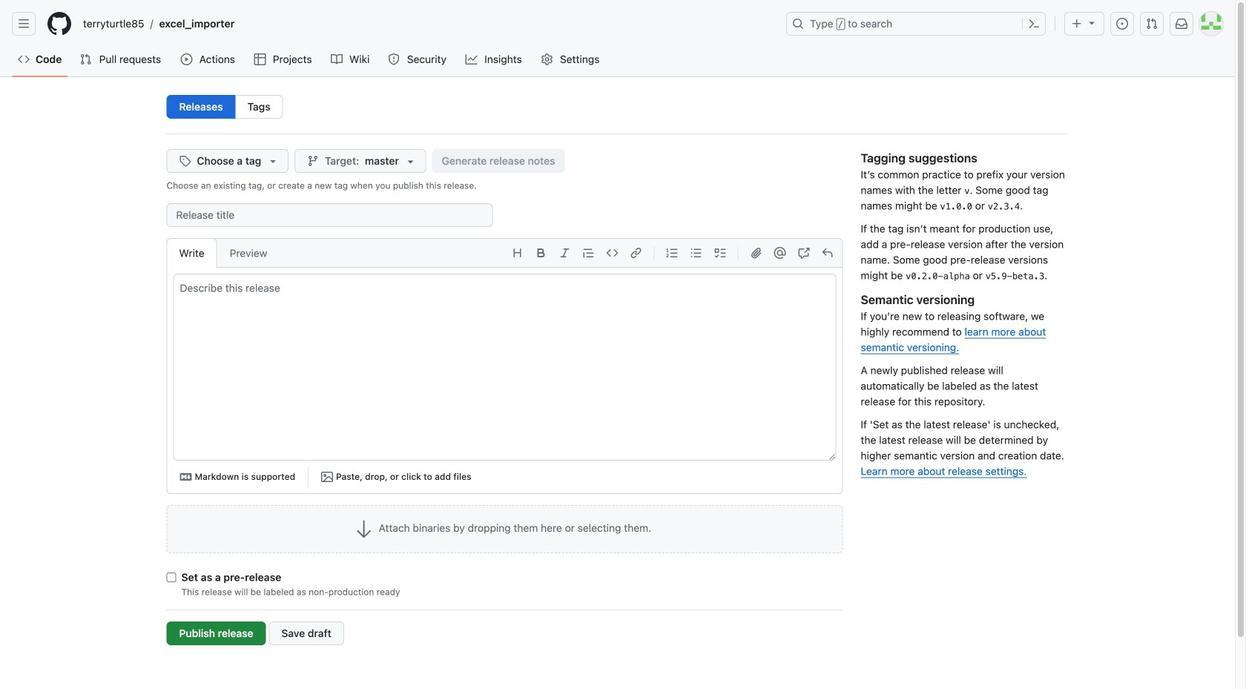 Task type: vqa. For each thing, say whether or not it's contained in the screenshot.
git pull request image at the right of the page
yes



Task type: describe. For each thing, give the bounding box(es) containing it.
book image
[[331, 53, 343, 65]]

0 vertical spatial git pull request image
[[1147, 18, 1159, 30]]

gear image
[[541, 53, 553, 65]]

markdown image
[[180, 471, 192, 483]]

plus image
[[1072, 18, 1084, 30]]

add a comment tab list
[[167, 238, 280, 268]]

play image
[[181, 53, 193, 65]]

homepage image
[[47, 12, 71, 36]]

image image
[[321, 471, 333, 483]]

1 vertical spatial git pull request image
[[80, 53, 92, 65]]



Task type: locate. For each thing, give the bounding box(es) containing it.
1 vertical spatial triangle down image
[[267, 155, 279, 167]]

1 horizontal spatial triangle down image
[[1087, 17, 1098, 29]]

status
[[167, 179, 843, 192]]

tab panel
[[167, 274, 843, 494]]

Enter release title text field
[[167, 203, 493, 227]]

issue opened image
[[1117, 18, 1129, 30]]

triangle down image right plus image
[[1087, 17, 1098, 29]]

footer
[[0, 646, 1236, 689]]

git branch image
[[307, 155, 319, 167]]

command palette image
[[1029, 18, 1041, 30]]

1 horizontal spatial git pull request image
[[1147, 18, 1159, 30]]

git pull request image right issue opened icon at the right top of the page
[[1147, 18, 1159, 30]]

0 horizontal spatial triangle down image
[[267, 155, 279, 167]]

table image
[[254, 53, 266, 65]]

triangle down image left git branch icon
[[267, 155, 279, 167]]

code image
[[18, 53, 30, 65]]

list
[[77, 12, 778, 36]]

notifications image
[[1176, 18, 1188, 30]]

  text field
[[174, 275, 836, 460]]

0 vertical spatial triangle down image
[[1087, 17, 1098, 29]]

triangle down image
[[1087, 17, 1098, 29], [267, 155, 279, 167]]

graph image
[[466, 53, 478, 65]]

None checkbox
[[167, 573, 176, 583]]

tag image
[[179, 155, 191, 167]]

0 horizontal spatial git pull request image
[[80, 53, 92, 65]]

shield image
[[388, 53, 400, 65]]

git pull request image
[[1147, 18, 1159, 30], [80, 53, 92, 65]]

git pull request image right 'code' icon in the left top of the page
[[80, 53, 92, 65]]



